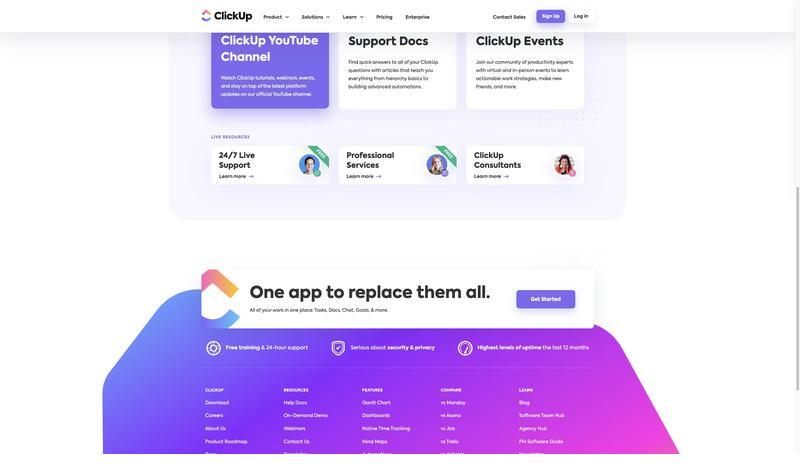 Task type: locate. For each thing, give the bounding box(es) containing it.
more for consultants
[[489, 174, 501, 179]]

0 vertical spatial docs
[[399, 36, 429, 48]]

events,
[[299, 76, 315, 81]]

list containing product
[[264, 0, 493, 32]]

more. down in-
[[504, 85, 517, 89]]

vs trello
[[441, 440, 459, 444]]

sales
[[514, 15, 526, 20]]

of up person
[[522, 60, 527, 65]]

0 vertical spatial the
[[263, 84, 271, 89]]

support up the quick
[[349, 36, 397, 48]]

0 horizontal spatial live
[[211, 135, 222, 139]]

join our community of productivity experts with virtual and in-person events to learn actionable work strategies, make new friends, and more.
[[476, 60, 573, 89]]

your up "teach"
[[410, 60, 420, 65]]

vs monday link
[[441, 401, 466, 405]]

0 vertical spatial on
[[242, 84, 248, 89]]

0 horizontal spatial your
[[262, 308, 272, 313]]

product for product
[[264, 15, 282, 20]]

our up virtual
[[487, 60, 494, 65]]

product inside popup button
[[264, 15, 282, 20]]

4 vs from the top
[[441, 440, 446, 444]]

product button
[[264, 0, 289, 32]]

app
[[289, 285, 322, 302]]

contact down the webinars
[[284, 440, 303, 444]]

12
[[563, 345, 568, 351]]

sign up button
[[537, 10, 566, 23]]

2 horizontal spatial learn more link
[[474, 174, 509, 179]]

resources up help                   docs link
[[284, 389, 309, 393]]

vs asana link
[[441, 414, 461, 418]]

0 horizontal spatial work
[[273, 308, 284, 313]]

list containing gantt chart
[[362, 400, 433, 454]]

&
[[371, 308, 374, 313], [261, 345, 265, 351], [410, 345, 414, 351]]

2 vs from the top
[[441, 414, 446, 418]]

learn more link down "24/7 live support"
[[219, 174, 254, 179]]

privacy
[[415, 345, 435, 351]]

your right "all"
[[262, 308, 272, 313]]

clickup up top
[[237, 76, 255, 81]]

learn more link down consultants
[[474, 174, 509, 179]]

1 horizontal spatial support
[[349, 36, 397, 48]]

0 vertical spatial your
[[410, 60, 420, 65]]

& left privacy
[[410, 345, 414, 351]]

1 horizontal spatial more.
[[504, 85, 517, 89]]

the left "last"
[[543, 345, 552, 351]]

questions
[[349, 68, 370, 73]]

1 horizontal spatial our
[[487, 60, 494, 65]]

with up from on the left top
[[371, 68, 381, 73]]

youtube down the latest
[[273, 92, 292, 97]]

clickup consultants
[[474, 152, 521, 170]]

demand
[[293, 414, 313, 418]]

contact
[[493, 15, 513, 20], [284, 440, 303, 444]]

clickup for clickup events
[[476, 36, 521, 48]]

1 horizontal spatial product
[[264, 15, 282, 20]]

1 horizontal spatial your
[[410, 60, 420, 65]]

more down services
[[361, 174, 374, 179]]

1 more from the left
[[234, 174, 246, 179]]

software
[[520, 414, 540, 418], [528, 440, 549, 444]]

1 horizontal spatial in
[[584, 14, 589, 18]]

learn more for professional services
[[347, 174, 374, 179]]

main navigation element
[[264, 0, 594, 32]]

1 vertical spatial us
[[304, 440, 310, 444]]

clickup up channel
[[221, 36, 266, 47]]

webinars
[[284, 427, 305, 431]]

1 horizontal spatial &
[[371, 308, 374, 313]]

more for support
[[234, 174, 246, 179]]

maps
[[375, 440, 388, 444]]

place:
[[300, 308, 314, 313]]

help                   docs
[[284, 401, 307, 405]]

software down agency hub link
[[528, 440, 549, 444]]

0 vertical spatial more.
[[504, 85, 517, 89]]

1 vertical spatial live
[[239, 152, 255, 160]]

us right about
[[221, 427, 226, 431]]

watch
[[221, 76, 236, 81]]

vs for vs jira
[[441, 427, 446, 431]]

gantt chart link
[[362, 401, 391, 405]]

0 vertical spatial support
[[349, 36, 397, 48]]

of right top
[[258, 84, 262, 89]]

1 with from the left
[[371, 68, 381, 73]]

1 horizontal spatial learn more link
[[347, 174, 381, 179]]

0 horizontal spatial the
[[263, 84, 271, 89]]

1 horizontal spatial us
[[304, 440, 310, 444]]

hub down software team hub "link"
[[538, 427, 547, 431]]

agency
[[520, 427, 537, 431]]

docs right help on the left of page
[[296, 401, 307, 405]]

1 learn more link from the left
[[219, 174, 254, 179]]

learn more down "24/7 live support"
[[219, 174, 246, 179]]

product up clickup youtube channel
[[264, 15, 282, 20]]

free training & 24-hour support
[[226, 345, 308, 351]]

learn more link down services
[[347, 174, 381, 179]]

youtube down product popup button
[[269, 36, 318, 47]]

last
[[553, 345, 562, 351]]

1 learn more from the left
[[219, 174, 246, 179]]

security & privacy link
[[388, 345, 435, 351]]

serious about security & privacy
[[351, 345, 435, 351]]

from
[[374, 77, 385, 81]]

& right goals, in the bottom left of the page
[[371, 308, 374, 313]]

1 vertical spatial in
[[285, 308, 289, 313]]

1 horizontal spatial learn more
[[347, 174, 374, 179]]

everything
[[349, 77, 373, 81]]

to up new
[[552, 68, 556, 73]]

0 horizontal spatial contact
[[284, 440, 303, 444]]

join
[[476, 60, 486, 65]]

1 horizontal spatial docs
[[399, 36, 429, 48]]

& left 24-
[[261, 345, 265, 351]]

1 vs from the top
[[441, 401, 446, 405]]

and down the 'watch'
[[221, 84, 230, 89]]

0 horizontal spatial product
[[205, 440, 224, 444]]

1 vertical spatial support
[[219, 162, 251, 170]]

3 more from the left
[[489, 174, 501, 179]]

0 horizontal spatial support
[[219, 162, 251, 170]]

2 horizontal spatial learn more
[[474, 174, 501, 179]]

support down 24/7
[[219, 162, 251, 170]]

1 vertical spatial youtube
[[273, 92, 292, 97]]

live right 24/7
[[239, 152, 255, 160]]

1 horizontal spatial resources
[[284, 389, 309, 393]]

months
[[570, 345, 589, 351]]

vs left trello
[[441, 440, 446, 444]]

work left 'one'
[[273, 308, 284, 313]]

pm software guide
[[520, 440, 564, 444]]

0 horizontal spatial learn more link
[[219, 174, 254, 179]]

vs jira
[[441, 427, 455, 431]]

more down consultants
[[489, 174, 501, 179]]

pm software guide link
[[520, 440, 564, 444]]

vs left asana
[[441, 414, 446, 418]]

blog link
[[520, 401, 530, 405]]

with down join
[[476, 68, 486, 73]]

vs left monday
[[441, 401, 446, 405]]

features
[[362, 389, 383, 393]]

2 more from the left
[[361, 174, 374, 179]]

0 vertical spatial live
[[211, 135, 222, 139]]

contact left sales
[[493, 15, 513, 20]]

0 horizontal spatial with
[[371, 68, 381, 73]]

learn more link for support
[[219, 174, 254, 179]]

get started
[[531, 297, 561, 302]]

vs for vs monday
[[441, 401, 446, 405]]

0 vertical spatial our
[[487, 60, 494, 65]]

learn more down consultants
[[474, 174, 501, 179]]

about
[[205, 427, 219, 431]]

learn inside learn 'popup button'
[[343, 15, 357, 20]]

updates
[[221, 92, 240, 97]]

2 horizontal spatial more
[[489, 174, 501, 179]]

0 vertical spatial resources
[[223, 135, 250, 139]]

more for services
[[361, 174, 374, 179]]

careers
[[205, 414, 223, 418]]

0 horizontal spatial learn more
[[219, 174, 246, 179]]

on left top
[[242, 84, 248, 89]]

1 horizontal spatial more
[[361, 174, 374, 179]]

monday
[[447, 401, 466, 405]]

in right log
[[584, 14, 589, 18]]

1 vertical spatial docs
[[296, 401, 307, 405]]

serious
[[351, 345, 369, 351]]

2 learn more from the left
[[347, 174, 374, 179]]

product down about us
[[205, 440, 224, 444]]

find
[[349, 60, 358, 65]]

replace
[[349, 285, 413, 302]]

resources
[[223, 135, 250, 139], [284, 389, 309, 393]]

0 horizontal spatial more
[[234, 174, 246, 179]]

compare link
[[441, 389, 462, 393]]

youtube inside clickup youtube channel
[[269, 36, 318, 47]]

docs inside "list"
[[296, 401, 307, 405]]

contact for contact sales
[[493, 15, 513, 20]]

the down tutorials,
[[263, 84, 271, 89]]

clickup up community
[[476, 36, 521, 48]]

stay
[[231, 84, 241, 89]]

learn more for clickup consultants
[[474, 174, 501, 179]]

1 vertical spatial your
[[262, 308, 272, 313]]

0 vertical spatial product
[[264, 15, 282, 20]]

2 learn more link from the left
[[347, 174, 381, 179]]

list containing vs monday
[[441, 400, 512, 454]]

1 horizontal spatial with
[[476, 68, 486, 73]]

0 vertical spatial software
[[520, 414, 540, 418]]

guide
[[550, 440, 564, 444]]

building
[[349, 85, 367, 89]]

to inside "join our community of productivity experts with virtual and in-person events to learn actionable work strategies, make new friends, and more."
[[552, 68, 556, 73]]

0 vertical spatial us
[[221, 427, 226, 431]]

latest
[[272, 84, 285, 89]]

more. down replace
[[375, 308, 388, 313]]

youtube
[[269, 36, 318, 47], [273, 92, 292, 97]]

1 vertical spatial more.
[[375, 308, 388, 313]]

us down the webinars
[[304, 440, 310, 444]]

0 horizontal spatial us
[[221, 427, 226, 431]]

dashboards link
[[362, 414, 390, 418]]

contact us link
[[284, 440, 310, 444]]

contact inside main navigation element
[[493, 15, 513, 20]]

product                   roadmap
[[205, 440, 248, 444]]

learn more down services
[[347, 174, 374, 179]]

24-hour support link
[[266, 345, 308, 351]]

1 horizontal spatial hub
[[555, 414, 565, 418]]

1 vertical spatial contact
[[284, 440, 303, 444]]

0 vertical spatial contact
[[493, 15, 513, 20]]

work down in-
[[502, 77, 513, 81]]

vs asana
[[441, 414, 461, 418]]

vs left jira
[[441, 427, 446, 431]]

0 horizontal spatial docs
[[296, 401, 307, 405]]

chart
[[377, 401, 391, 405]]

1 horizontal spatial live
[[239, 152, 255, 160]]

blog
[[520, 401, 530, 405]]

in left 'one'
[[285, 308, 289, 313]]

live up 24/7
[[211, 135, 222, 139]]

1 vertical spatial our
[[248, 92, 255, 97]]

2 with from the left
[[476, 68, 486, 73]]

1 vertical spatial product
[[205, 440, 224, 444]]

vs for vs trello
[[441, 440, 446, 444]]

gantt
[[362, 401, 376, 405]]

all of your work in one place: tasks, docs, chat, goals, & more.
[[250, 308, 388, 313]]

team
[[541, 414, 554, 418]]

0 vertical spatial work
[[502, 77, 513, 81]]

webinars,
[[277, 76, 298, 81]]

resources up 24/7
[[223, 135, 250, 139]]

docs up all
[[399, 36, 429, 48]]

of right all
[[404, 60, 409, 65]]

clickup inside clickup youtube channel
[[221, 36, 266, 47]]

software up agency
[[520, 414, 540, 418]]

product for product                   roadmap
[[205, 440, 224, 444]]

clickup up consultants
[[474, 152, 504, 160]]

0 horizontal spatial in
[[285, 308, 289, 313]]

contact for contact us
[[284, 440, 303, 444]]

to left all
[[392, 60, 397, 65]]

clickup up you
[[421, 60, 438, 65]]

experts
[[557, 60, 573, 65]]

levels
[[500, 345, 514, 351]]

on right updates
[[241, 92, 247, 97]]

events
[[524, 36, 564, 48]]

0 horizontal spatial our
[[248, 92, 255, 97]]

3 learn more from the left
[[474, 174, 501, 179]]

learn more link
[[219, 174, 254, 179], [347, 174, 381, 179], [474, 174, 509, 179]]

free training link
[[226, 345, 260, 351]]

with inside "join our community of productivity experts with virtual and in-person events to learn actionable work strategies, make new friends, and more."
[[476, 68, 486, 73]]

1 horizontal spatial contact
[[493, 15, 513, 20]]

1 horizontal spatial the
[[543, 345, 552, 351]]

list
[[264, 0, 493, 32], [205, 400, 276, 454], [284, 400, 355, 454], [362, 400, 433, 454], [441, 400, 512, 454], [520, 400, 590, 454]]

our down top
[[248, 92, 255, 97]]

clickup up download
[[205, 389, 224, 393]]

more down "24/7 live support"
[[234, 174, 246, 179]]

our inside watch clickup tutorials, webinars, events, and stay on top of the latest               platform updates on our official youtube channel.
[[248, 92, 255, 97]]

to up docs, at the left
[[326, 285, 345, 302]]

webinars link
[[284, 427, 305, 431]]

hierarchy
[[386, 77, 407, 81]]

0 vertical spatial youtube
[[269, 36, 318, 47]]

hub right team
[[555, 414, 565, 418]]

with
[[371, 68, 381, 73], [476, 68, 486, 73]]

3 vs from the top
[[441, 427, 446, 431]]

clickup inside clickup consultants
[[474, 152, 504, 160]]

1 horizontal spatial work
[[502, 77, 513, 81]]

of
[[404, 60, 409, 65], [522, 60, 527, 65], [258, 84, 262, 89], [256, 308, 261, 313], [516, 345, 521, 351]]

3 learn more link from the left
[[474, 174, 509, 179]]

2 horizontal spatial &
[[410, 345, 414, 351]]

articles
[[382, 68, 399, 73]]

1 vertical spatial hub
[[538, 427, 547, 431]]



Task type: vqa. For each thing, say whether or not it's contained in the screenshot.
In- on the right of page
yes



Task type: describe. For each thing, give the bounding box(es) containing it.
support inside "24/7 live support"
[[219, 162, 251, 170]]

enterprise link
[[406, 0, 430, 32]]

watch clickup tutorials, webinars, events, and stay on top of the latest               platform updates on our official youtube channel.
[[221, 76, 315, 97]]

official
[[256, 92, 272, 97]]

support
[[288, 345, 308, 351]]

log
[[574, 14, 583, 18]]

jira
[[447, 427, 455, 431]]

mind
[[362, 440, 374, 444]]

native
[[362, 427, 378, 431]]

person
[[519, 68, 535, 73]]

our inside "join our community of productivity experts with virtual and in-person events to learn actionable work strategies, make new friends, and more."
[[487, 60, 494, 65]]

0 horizontal spatial resources
[[223, 135, 250, 139]]

professional services image
[[425, 153, 449, 177]]

of inside watch clickup tutorials, webinars, events, and stay on top of the latest               platform updates on our official youtube channel.
[[258, 84, 262, 89]]

pricing
[[377, 15, 393, 20]]

features link
[[362, 389, 383, 393]]

virtual
[[487, 68, 502, 73]]

that
[[400, 68, 410, 73]]

clickup events
[[476, 36, 564, 48]]

more. inside "join our community of productivity experts with virtual and in-person events to learn actionable work strategies, make new friends, and more."
[[504, 85, 517, 89]]

0 vertical spatial hub
[[555, 414, 565, 418]]

highest levels of uptime the last 12 months
[[478, 345, 589, 351]]

and inside watch clickup tutorials, webinars, events, and stay on top of the latest               platform updates on our official youtube channel.
[[221, 84, 230, 89]]

trello
[[447, 440, 459, 444]]

one app to replace them all.
[[250, 285, 490, 302]]

mind maps
[[362, 440, 388, 444]]

youtube inside watch clickup tutorials, webinars, events, and stay on top of the latest               platform updates on our official youtube channel.
[[273, 92, 292, 97]]

solutions button
[[302, 0, 330, 32]]

to down you
[[424, 77, 428, 81]]

help                   docs link
[[284, 401, 307, 405]]

learn for clickup consultants
[[474, 174, 488, 179]]

solutions
[[302, 15, 323, 20]]

vs for vs asana
[[441, 414, 446, 418]]

clickup youtube channel
[[221, 36, 318, 63]]

tutorials,
[[256, 76, 275, 81]]

vs trello link
[[441, 440, 459, 444]]

on-demand                   demo
[[284, 414, 328, 418]]

of inside "find quick answers to all of your clickup questions with articles that               teach you everything from hierarchy basics to building advanced automations."
[[404, 60, 409, 65]]

in-
[[513, 68, 519, 73]]

sign up
[[542, 14, 560, 18]]

community
[[495, 60, 521, 65]]

live resources
[[211, 135, 250, 139]]

docs,
[[329, 308, 341, 313]]

clickup consultants image
[[553, 153, 576, 177]]

highest levels of uptime link
[[478, 345, 542, 351]]

list containing help                   docs
[[284, 400, 355, 454]]

time
[[379, 427, 390, 431]]

productivity
[[528, 60, 555, 65]]

of right "levels"
[[516, 345, 521, 351]]

with inside "find quick answers to all of your clickup questions with articles that               teach you everything from hierarchy basics to building advanced automations."
[[371, 68, 381, 73]]

clickup for clickup consultants
[[474, 152, 504, 160]]

native time tracking link
[[362, 427, 410, 431]]

live inside "24/7 live support"
[[239, 152, 255, 160]]

download link
[[205, 401, 229, 405]]

the inside watch clickup tutorials, webinars, events, and stay on top of the latest               platform updates on our official youtube channel.
[[263, 84, 271, 89]]

docs for help                   docs
[[296, 401, 307, 405]]

clickup inside watch clickup tutorials, webinars, events, and stay on top of the latest               platform updates on our official youtube channel.
[[237, 76, 255, 81]]

asana
[[447, 414, 461, 418]]

on-
[[284, 414, 293, 418]]

us for contact us
[[304, 440, 310, 444]]

list containing download
[[205, 400, 276, 454]]

pricing link
[[377, 0, 393, 32]]

on-demand                   demo link
[[284, 414, 328, 418]]

make
[[539, 77, 552, 81]]

about us link
[[205, 427, 226, 431]]

channel
[[221, 52, 270, 63]]

and down community
[[503, 68, 512, 73]]

services
[[347, 162, 379, 170]]

learn for 24/7 live support
[[219, 174, 233, 179]]

24/7 live support
[[219, 152, 255, 170]]

consultants
[[474, 162, 521, 170]]

one
[[250, 285, 285, 302]]

24-
[[266, 345, 275, 351]]

teach
[[411, 68, 424, 73]]

learn more link for consultants
[[474, 174, 509, 179]]

1 vertical spatial software
[[528, 440, 549, 444]]

answers
[[373, 60, 391, 65]]

them
[[417, 285, 462, 302]]

tracking
[[391, 427, 410, 431]]

agency hub
[[520, 427, 547, 431]]

dashboards
[[362, 414, 390, 418]]

vs monday
[[441, 401, 466, 405]]

new
[[553, 77, 562, 81]]

learn more link for services
[[347, 174, 381, 179]]

of inside "join our community of productivity experts with virtual and in-person events to learn actionable work strategies, make new friends, and more."
[[522, 60, 527, 65]]

automations.
[[392, 85, 422, 89]]

free
[[226, 345, 238, 351]]

24/7
[[219, 152, 237, 160]]

work inside "join our community of productivity experts with virtual and in-person events to learn actionable work strategies, make new friends, and more."
[[502, 77, 513, 81]]

find quick answers to all of your clickup questions with articles that               teach you everything from hierarchy basics to building advanced automations.
[[349, 60, 438, 89]]

security
[[388, 345, 409, 351]]

about us
[[205, 427, 226, 431]]

contact us
[[284, 440, 310, 444]]

list containing blog
[[520, 400, 590, 454]]

1 vertical spatial work
[[273, 308, 284, 313]]

one
[[290, 308, 299, 313]]

0 vertical spatial in
[[584, 14, 589, 18]]

of right "all"
[[256, 308, 261, 313]]

clickup for clickup youtube channel
[[221, 36, 266, 47]]

agency hub link
[[520, 427, 547, 431]]

clickup 24/7 live support image
[[297, 153, 321, 177]]

events
[[536, 68, 550, 73]]

clickup inside "find quick answers to all of your clickup questions with articles that               teach you everything from hierarchy basics to building advanced automations."
[[421, 60, 438, 65]]

careers link
[[205, 414, 223, 418]]

tasks,
[[315, 308, 328, 313]]

0 horizontal spatial hub
[[538, 427, 547, 431]]

1 vertical spatial the
[[543, 345, 552, 351]]

strategies,
[[514, 77, 538, 81]]

clickup for clickup
[[205, 389, 224, 393]]

and down actionable
[[494, 85, 503, 89]]

enterprise
[[406, 15, 430, 20]]

up
[[554, 14, 560, 18]]

0 horizontal spatial more.
[[375, 308, 388, 313]]

0 horizontal spatial &
[[261, 345, 265, 351]]

chat,
[[342, 308, 355, 313]]

your inside "find quick answers to all of your clickup questions with articles that               teach you everything from hierarchy basics to building advanced automations."
[[410, 60, 420, 65]]

docs for support docs
[[399, 36, 429, 48]]

basics
[[408, 77, 422, 81]]

learn more for 24/7 live support
[[219, 174, 246, 179]]

learn for professional services
[[347, 174, 360, 179]]

1 vertical spatial on
[[241, 92, 247, 97]]

us for about us
[[221, 427, 226, 431]]

all
[[250, 308, 255, 313]]

1 vertical spatial resources
[[284, 389, 309, 393]]

demo
[[314, 414, 328, 418]]

pm
[[520, 440, 527, 444]]

hour
[[275, 345, 287, 351]]

top
[[249, 84, 257, 89]]



